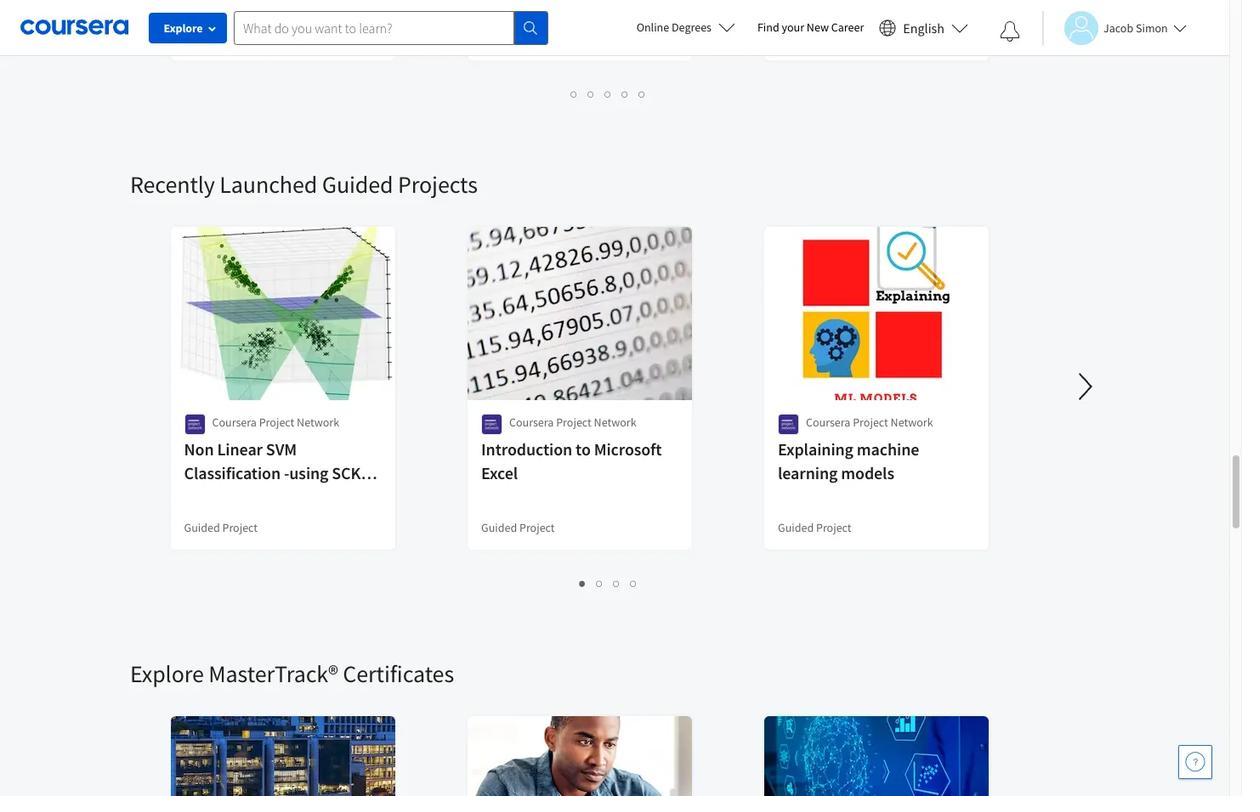 Task type: describe. For each thing, give the bounding box(es) containing it.
2 for the bottommost 1 button
[[597, 576, 603, 592]]

jacob simon
[[1104, 20, 1168, 35]]

non linear svm classification -using sckit learn
[[185, 439, 375, 508]]

microsoft
[[594, 439, 662, 460]]

explore mastertrack® certificates
[[130, 659, 454, 690]]

svm
[[266, 439, 297, 460]]

explore button
[[149, 13, 227, 43]]

learn
[[185, 486, 222, 508]]

project up to at the left
[[556, 415, 592, 430]]

learning
[[778, 463, 838, 484]]

2 course link from the left
[[466, 0, 694, 62]]

project down classification on the bottom left of page
[[223, 520, 258, 536]]

classification
[[185, 463, 281, 484]]

jacob
[[1104, 20, 1134, 35]]

3 course from the left
[[778, 31, 813, 46]]

ai and machine learning mastertrack® certificate mastertrack by arizona state university, image
[[468, 717, 693, 797]]

explore mastertrack® certificates carousel element
[[130, 608, 1242, 797]]

your
[[782, 20, 805, 35]]

What do you want to learn? text field
[[234, 11, 514, 45]]

2 for the topmost 1 button
[[588, 86, 595, 102]]

show notifications image
[[1000, 21, 1020, 42]]

-
[[284, 463, 290, 484]]

project up 'machine'
[[853, 415, 889, 430]]

certificates
[[343, 659, 454, 690]]

next slide image
[[1066, 367, 1106, 407]]

help center image
[[1185, 753, 1206, 773]]

introduction
[[481, 439, 572, 460]]

explore for explore
[[164, 20, 203, 36]]

3 button for '2' button in the recently launched guided projects carousel element
[[608, 574, 625, 594]]

guided for explaining machine learning models
[[778, 520, 814, 536]]

online degrees
[[637, 20, 712, 35]]

guided for introduction to microsoft excel
[[481, 520, 517, 536]]

introduction to microsoft excel
[[481, 439, 662, 484]]

launched
[[220, 169, 317, 200]]

network for linear
[[297, 415, 340, 430]]

2 course from the left
[[481, 31, 516, 46]]

explaining machine learning models
[[778, 439, 920, 484]]

coursera project network for to
[[509, 415, 637, 430]]

models
[[841, 463, 895, 484]]

explaining
[[778, 439, 854, 460]]

2 button for the bottommost 1 button
[[591, 574, 608, 594]]

new
[[807, 20, 829, 35]]

coursera project network image for introduction to microsoft excel
[[481, 414, 503, 435]]

coursera project network for machine
[[806, 415, 933, 430]]

guided project for models
[[778, 520, 852, 536]]

coursera project network image
[[185, 414, 206, 435]]

excel
[[481, 463, 518, 484]]

jacob simon button
[[1043, 11, 1187, 45]]

guided left projects
[[322, 169, 393, 200]]

recently launched guided projects carousel element
[[130, 118, 1242, 608]]

online degrees button
[[623, 9, 749, 46]]

project up "svm"
[[260, 415, 295, 430]]



Task type: vqa. For each thing, say whether or not it's contained in the screenshot.
the rightmost more
no



Task type: locate. For each thing, give the bounding box(es) containing it.
mastertrack®
[[209, 659, 338, 690]]

coursera up explaining
[[806, 415, 851, 430]]

guided down excel
[[481, 520, 517, 536]]

course link
[[169, 0, 397, 62], [466, 0, 694, 62], [763, 0, 991, 62]]

english button
[[873, 0, 975, 55]]

1 coursera project network image from the left
[[481, 414, 503, 435]]

explore
[[164, 20, 203, 36], [130, 659, 204, 690]]

0 horizontal spatial coursera project network
[[213, 415, 340, 430]]

network up microsoft
[[594, 415, 637, 430]]

coursera up introduction at the left bottom of the page
[[509, 415, 554, 430]]

1 button
[[566, 84, 583, 104], [574, 574, 591, 594]]

network for machine
[[891, 415, 933, 430]]

1 vertical spatial 3 button
[[608, 574, 625, 594]]

2 coursera from the left
[[509, 415, 554, 430]]

0 vertical spatial 1 button
[[566, 84, 583, 104]]

5
[[639, 86, 646, 102]]

non
[[185, 439, 214, 460]]

1 horizontal spatial 2
[[597, 576, 603, 592]]

3 network from the left
[[891, 415, 933, 430]]

guided
[[322, 169, 393, 200], [185, 520, 220, 536], [481, 520, 517, 536], [778, 520, 814, 536]]

1 horizontal spatial network
[[594, 415, 637, 430]]

degrees
[[672, 20, 712, 35]]

2 horizontal spatial guided project
[[778, 520, 852, 536]]

projects
[[398, 169, 478, 200]]

1 coursera project network from the left
[[213, 415, 340, 430]]

guided down 'learning'
[[778, 520, 814, 536]]

1 horizontal spatial 1
[[580, 576, 586, 592]]

1 horizontal spatial 4
[[631, 576, 637, 592]]

1 vertical spatial 4 button
[[625, 574, 642, 594]]

coursera project network up "svm"
[[213, 415, 340, 430]]

0 horizontal spatial 2
[[588, 86, 595, 102]]

5 button
[[634, 84, 651, 104]]

4 button for the bottommost 1 button
[[625, 574, 642, 594]]

1 vertical spatial explore
[[130, 659, 204, 690]]

find
[[758, 20, 780, 35]]

network up 'machine'
[[891, 415, 933, 430]]

2 horizontal spatial course link
[[763, 0, 991, 62]]

0 horizontal spatial 3
[[605, 86, 612, 102]]

coursera project network image
[[481, 414, 503, 435], [778, 414, 799, 435]]

1 course link from the left
[[169, 0, 397, 62]]

2 coursera project network image from the left
[[778, 414, 799, 435]]

find your new career link
[[749, 17, 873, 38]]

0 horizontal spatial course link
[[169, 0, 397, 62]]

recently
[[130, 169, 215, 200]]

2 horizontal spatial course
[[778, 31, 813, 46]]

0 vertical spatial explore
[[164, 20, 203, 36]]

coursera for explaining
[[806, 415, 851, 430]]

coursera project network up 'machine'
[[806, 415, 933, 430]]

guided project
[[185, 520, 258, 536], [481, 520, 555, 536], [778, 520, 852, 536]]

machine
[[857, 439, 920, 460]]

english
[[903, 19, 945, 36]]

coursera up the linear on the bottom left
[[213, 415, 257, 430]]

0 horizontal spatial course
[[185, 31, 219, 46]]

guided project for classification
[[185, 520, 258, 536]]

0 horizontal spatial coursera
[[213, 415, 257, 430]]

3 coursera project network from the left
[[806, 415, 933, 430]]

to
[[576, 439, 591, 460]]

2 button
[[583, 84, 600, 104], [591, 574, 608, 594]]

0 vertical spatial 4 button
[[617, 84, 634, 104]]

find your new career
[[758, 20, 864, 35]]

4 for the bottommost 1 button
[[631, 576, 637, 592]]

0 vertical spatial 2
[[588, 86, 595, 102]]

3 course link from the left
[[763, 0, 991, 62]]

1 horizontal spatial guided project
[[481, 520, 555, 536]]

3 coursera from the left
[[806, 415, 851, 430]]

coursera for introduction
[[509, 415, 554, 430]]

course
[[185, 31, 219, 46], [481, 31, 516, 46], [778, 31, 813, 46]]

guided down learn
[[185, 520, 220, 536]]

1 for the bottommost 1 button
[[580, 576, 586, 592]]

2 button inside recently launched guided projects carousel element
[[591, 574, 608, 594]]

1 guided project from the left
[[185, 520, 258, 536]]

coursera project network for linear
[[213, 415, 340, 430]]

coursera project network image up introduction at the left bottom of the page
[[481, 414, 503, 435]]

2 horizontal spatial network
[[891, 415, 933, 430]]

None search field
[[234, 11, 549, 45]]

0 horizontal spatial coursera project network image
[[481, 414, 503, 435]]

linear
[[218, 439, 263, 460]]

0 vertical spatial 1
[[571, 86, 578, 102]]

4 button
[[617, 84, 634, 104], [625, 574, 642, 594]]

network for to
[[594, 415, 637, 430]]

coursera project network up to at the left
[[509, 415, 637, 430]]

3 button for the topmost 1 button's '2' button
[[600, 84, 617, 104]]

0 horizontal spatial 1
[[571, 86, 578, 102]]

1 course from the left
[[185, 31, 219, 46]]

coursera project network
[[213, 415, 340, 430], [509, 415, 637, 430], [806, 415, 933, 430]]

1 vertical spatial 4
[[631, 576, 637, 592]]

career
[[832, 20, 864, 35]]

2 list from the top
[[173, 574, 1044, 594]]

network up "svm"
[[297, 415, 340, 430]]

2 horizontal spatial coursera project network
[[806, 415, 933, 430]]

3 guided project from the left
[[778, 520, 852, 536]]

0 horizontal spatial guided project
[[185, 520, 258, 536]]

coursera for non
[[213, 415, 257, 430]]

1 list from the top
[[173, 84, 1044, 104]]

1 horizontal spatial course
[[481, 31, 516, 46]]

1 vertical spatial 1
[[580, 576, 586, 592]]

guided project down 'learning'
[[778, 520, 852, 536]]

explore inside popup button
[[164, 20, 203, 36]]

3
[[605, 86, 612, 102], [614, 576, 620, 592]]

4
[[622, 86, 629, 102], [631, 576, 637, 592]]

project down the introduction to microsoft excel
[[520, 520, 555, 536]]

0 vertical spatial list
[[173, 84, 1044, 104]]

0 vertical spatial 3 button
[[600, 84, 617, 104]]

simon
[[1136, 20, 1168, 35]]

4 inside recently launched guided projects carousel element
[[631, 576, 637, 592]]

list
[[173, 84, 1044, 104], [173, 574, 1044, 594]]

using
[[290, 463, 329, 484]]

3 button
[[600, 84, 617, 104], [608, 574, 625, 594]]

project
[[260, 415, 295, 430], [556, 415, 592, 430], [853, 415, 889, 430], [223, 520, 258, 536], [520, 520, 555, 536], [816, 520, 852, 536]]

guided project for excel
[[481, 520, 555, 536]]

2 button for the topmost 1 button
[[583, 84, 600, 104]]

4 for the topmost 1 button
[[622, 86, 629, 102]]

chevron down image
[[65, 26, 77, 38]]

1 coursera from the left
[[213, 415, 257, 430]]

1 horizontal spatial coursera project network
[[509, 415, 637, 430]]

project down 'learning'
[[816, 520, 852, 536]]

explore for explore mastertrack® certificates
[[130, 659, 204, 690]]

2 network from the left
[[594, 415, 637, 430]]

1 vertical spatial 1 button
[[574, 574, 591, 594]]

coursera image
[[20, 14, 128, 41]]

2 coursera project network from the left
[[509, 415, 637, 430]]

1 horizontal spatial course link
[[466, 0, 694, 62]]

3 inside recently launched guided projects carousel element
[[614, 576, 620, 592]]

2 horizontal spatial coursera
[[806, 415, 851, 430]]

1 inside recently launched guided projects carousel element
[[580, 576, 586, 592]]

1 vertical spatial list
[[173, 574, 1044, 594]]

coursera project network image for explaining machine learning models
[[778, 414, 799, 435]]

1 horizontal spatial coursera
[[509, 415, 554, 430]]

1 network from the left
[[297, 415, 340, 430]]

1 vertical spatial 2 button
[[591, 574, 608, 594]]

guided for non linear svm classification -using sckit learn
[[185, 520, 220, 536]]

2
[[588, 86, 595, 102], [597, 576, 603, 592]]

1 for the topmost 1 button
[[571, 86, 578, 102]]

1 vertical spatial 2
[[597, 576, 603, 592]]

1 vertical spatial 3
[[614, 576, 620, 592]]

2 inside recently launched guided projects carousel element
[[597, 576, 603, 592]]

1 horizontal spatial 3
[[614, 576, 620, 592]]

guided project down learn
[[185, 520, 258, 536]]

0 horizontal spatial network
[[297, 415, 340, 430]]

0 horizontal spatial 4
[[622, 86, 629, 102]]

analítica de datos: visualización, predicción y toma de decisiones programa de certificado mastertrack® mastertrack by universidad de los andes, image
[[171, 717, 396, 797]]

0 vertical spatial 4
[[622, 86, 629, 102]]

3 button inside recently launched guided projects carousel element
[[608, 574, 625, 594]]

0 vertical spatial 3
[[605, 86, 612, 102]]

list inside recently launched guided projects carousel element
[[173, 574, 1044, 594]]

coursera
[[213, 415, 257, 430], [509, 415, 554, 430], [806, 415, 851, 430]]

4 button for the topmost 1 button
[[617, 84, 634, 104]]

1 horizontal spatial coursera project network image
[[778, 414, 799, 435]]

sckit
[[332, 463, 375, 484]]

recently launched guided projects
[[130, 169, 478, 200]]

network
[[297, 415, 340, 430], [594, 415, 637, 430], [891, 415, 933, 430]]

1
[[571, 86, 578, 102], [580, 576, 586, 592]]

online
[[637, 20, 669, 35]]

2 guided project from the left
[[481, 520, 555, 536]]

certificado en modelos analíticos para la toma de decisiones de negocio mastertrack® certificate mastertrack by pontificia universidad católica de chile, image
[[765, 717, 990, 797]]

guided project down excel
[[481, 520, 555, 536]]

0 vertical spatial 2 button
[[583, 84, 600, 104]]

coursera project network image up explaining
[[778, 414, 799, 435]]



